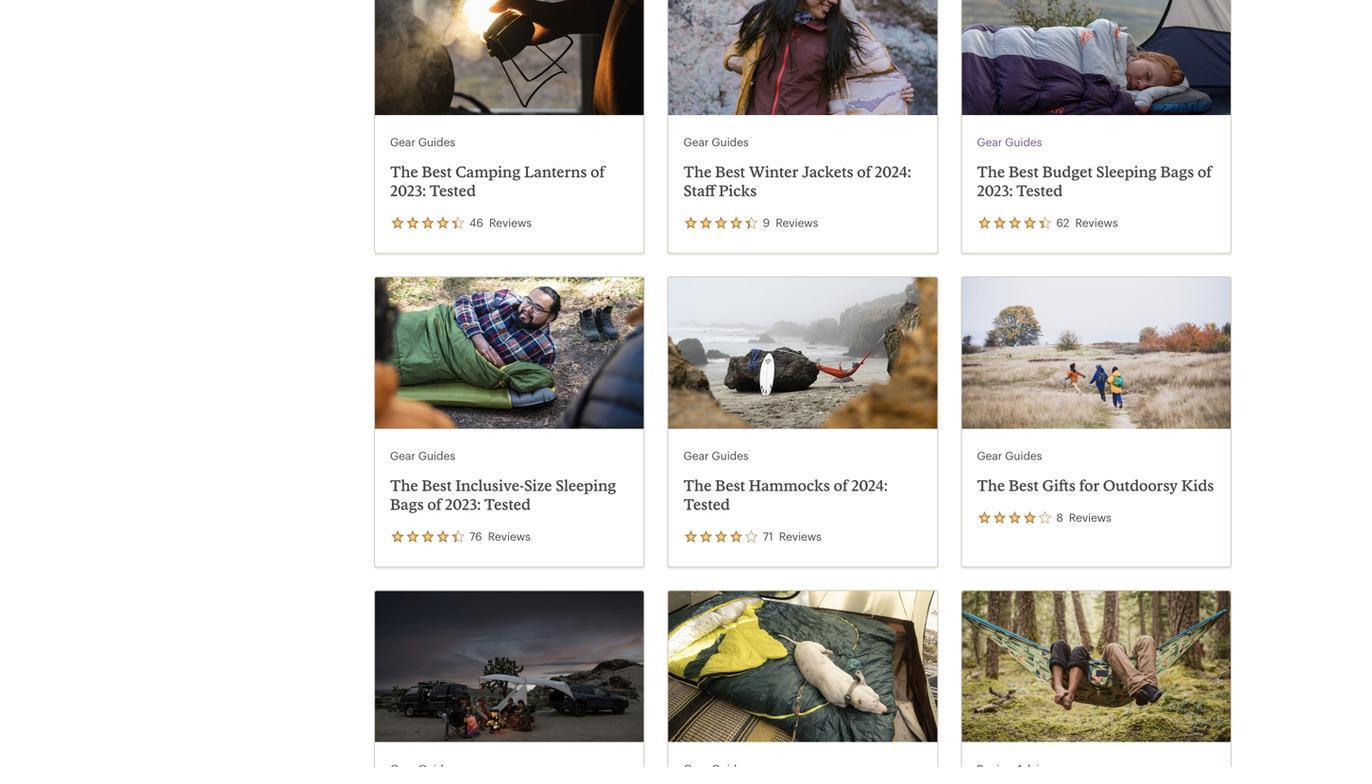 Task type: describe. For each thing, give the bounding box(es) containing it.
tested inside the best budget sleeping bags of 2023: tested
[[1016, 182, 1063, 200]]

2024: inside the best winter jackets of 2024: staff picks
[[875, 163, 911, 181]]

the best gifts for outdoorsy kids
[[977, 477, 1214, 495]]

gear guides for of
[[390, 449, 455, 463]]

guides for budget
[[1005, 135, 1042, 149]]

71
[[763, 530, 773, 543]]

gear for the best camping lanterns of 2023: tested
[[390, 135, 415, 149]]

9 reviews
[[763, 216, 818, 230]]

the for the best winter jackets of 2024: staff picks
[[684, 163, 712, 181]]

best left gifts
[[1009, 477, 1039, 495]]

71 reviews
[[763, 530, 822, 543]]

camping
[[455, 163, 521, 181]]

46
[[469, 216, 483, 230]]

2023: inside the best budget sleeping bags of 2023: tested
[[977, 182, 1013, 200]]

76 reviews
[[469, 530, 531, 543]]

of inside the best camping lanterns of 2023: tested
[[591, 163, 605, 181]]

of inside the best hammocks of 2024: tested
[[834, 477, 848, 495]]

the for the best hammocks of 2024: tested
[[684, 477, 712, 495]]

budget
[[1042, 163, 1093, 181]]

2023: inside the best camping lanterns of 2023: tested
[[390, 182, 426, 200]]

kids
[[1182, 477, 1214, 495]]

tested inside the best hammocks of 2024: tested
[[684, 496, 730, 514]]

8
[[1056, 511, 1063, 525]]

reviews for winter
[[776, 216, 818, 230]]

the for the best inclusive-size sleeping bags of 2023: tested
[[390, 477, 418, 495]]

picks
[[719, 182, 757, 200]]

the for the best camping lanterns of 2023: tested
[[390, 163, 418, 181]]

gear for the best hammocks of 2024: tested
[[684, 449, 709, 463]]

the for the best budget sleeping bags of 2023: tested
[[977, 163, 1005, 181]]

for
[[1079, 477, 1100, 495]]

76
[[469, 530, 482, 543]]

62 reviews
[[1056, 216, 1118, 230]]

best for tested
[[422, 163, 452, 181]]

size
[[524, 477, 552, 495]]

hammocks
[[749, 477, 830, 495]]

lanterns
[[524, 163, 587, 181]]

gear guides for tested
[[390, 135, 455, 149]]

the best camping lanterns of 2023: tested
[[390, 163, 605, 200]]

bags inside the best budget sleeping bags of 2023: tested
[[1160, 163, 1194, 181]]

inclusive-
[[455, 477, 524, 495]]

reviews for budget
[[1075, 216, 1118, 230]]

tested inside the best inclusive-size sleeping bags of 2023: tested
[[484, 496, 531, 514]]

gear guides up the best hammocks of 2024: tested in the right bottom of the page
[[684, 449, 749, 463]]

the for the best gifts for outdoorsy kids
[[977, 477, 1005, 495]]

46 reviews
[[469, 216, 532, 230]]

bags inside the best inclusive-size sleeping bags of 2023: tested
[[390, 496, 424, 514]]



Task type: locate. For each thing, give the bounding box(es) containing it.
2023:
[[390, 182, 426, 200], [977, 182, 1013, 200], [445, 496, 481, 514]]

best left 'hammocks' at bottom right
[[715, 477, 746, 495]]

0 vertical spatial sleeping
[[1096, 163, 1157, 181]]

outdoorsy
[[1103, 477, 1178, 495]]

9
[[763, 216, 770, 230]]

of
[[591, 163, 605, 181], [857, 163, 871, 181], [1198, 163, 1212, 181], [834, 477, 848, 495], [427, 496, 441, 514]]

gear guides
[[390, 135, 455, 149], [684, 135, 749, 149], [977, 135, 1042, 149], [390, 449, 455, 463], [684, 449, 749, 463], [977, 449, 1042, 463]]

gear for the best gifts for outdoorsy kids
[[977, 449, 1002, 463]]

guides for inclusive-
[[418, 449, 455, 463]]

best up picks
[[715, 163, 746, 181]]

sleeping inside the best budget sleeping bags of 2023: tested
[[1096, 163, 1157, 181]]

staff
[[684, 182, 715, 200]]

gear guides up the best camping lanterns of 2023: tested
[[390, 135, 455, 149]]

the left camping
[[390, 163, 418, 181]]

reviews for inclusive-
[[488, 530, 531, 543]]

best inside the best budget sleeping bags of 2023: tested
[[1009, 163, 1039, 181]]

of inside the best budget sleeping bags of 2023: tested
[[1198, 163, 1212, 181]]

gear for the best budget sleeping bags of 2023: tested
[[977, 135, 1002, 149]]

reviews right 71
[[779, 530, 822, 543]]

guides up the best inclusive-size sleeping bags of 2023: tested
[[418, 449, 455, 463]]

reviews for camping
[[489, 216, 532, 230]]

the best inclusive-size sleeping bags of 2023: tested
[[390, 477, 616, 514]]

reviews for hammocks
[[779, 530, 822, 543]]

sleeping right budget on the top of the page
[[1096, 163, 1157, 181]]

gear for the best winter jackets of 2024: staff picks
[[684, 135, 709, 149]]

reviews right 8 at the right of the page
[[1069, 511, 1112, 525]]

tested inside the best camping lanterns of 2023: tested
[[429, 182, 476, 200]]

the best winter jackets of 2024: staff picks
[[684, 163, 911, 200]]

best inside the best camping lanterns of 2023: tested
[[422, 163, 452, 181]]

8 reviews
[[1056, 511, 1112, 525]]

2024: right the jackets at top right
[[875, 163, 911, 181]]

1 vertical spatial sleeping
[[556, 477, 616, 495]]

best inside the best winter jackets of 2024: staff picks
[[715, 163, 746, 181]]

guides
[[418, 135, 455, 149], [712, 135, 749, 149], [1005, 135, 1042, 149], [418, 449, 455, 463], [712, 449, 749, 463], [1005, 449, 1042, 463]]

sleeping
[[1096, 163, 1157, 181], [556, 477, 616, 495]]

sleeping inside the best inclusive-size sleeping bags of 2023: tested
[[556, 477, 616, 495]]

best for 2023:
[[1009, 163, 1039, 181]]

0 vertical spatial bags
[[1160, 163, 1194, 181]]

gear guides up 'the best gifts for outdoorsy kids'
[[977, 449, 1042, 463]]

2023: inside the best inclusive-size sleeping bags of 2023: tested
[[445, 496, 481, 514]]

guides for hammocks
[[712, 449, 749, 463]]

the best budget sleeping bags of 2023: tested
[[977, 163, 1212, 200]]

best inside the best inclusive-size sleeping bags of 2023: tested
[[422, 477, 452, 495]]

the
[[390, 163, 418, 181], [684, 163, 712, 181], [977, 163, 1005, 181], [390, 477, 418, 495], [684, 477, 712, 495], [977, 477, 1005, 495]]

winter
[[749, 163, 799, 181]]

2 horizontal spatial 2023:
[[977, 182, 1013, 200]]

bags
[[1160, 163, 1194, 181], [390, 496, 424, 514]]

guides up the best camping lanterns of 2023: tested
[[418, 135, 455, 149]]

reviews right 46 at the left top of the page
[[489, 216, 532, 230]]

the left budget on the top of the page
[[977, 163, 1005, 181]]

best left camping
[[422, 163, 452, 181]]

guides for camping
[[418, 135, 455, 149]]

reviews
[[489, 216, 532, 230], [776, 216, 818, 230], [1075, 216, 1118, 230], [1069, 511, 1112, 525], [488, 530, 531, 543], [779, 530, 822, 543]]

gifts
[[1042, 477, 1076, 495]]

the left 'hammocks' at bottom right
[[684, 477, 712, 495]]

1 horizontal spatial bags
[[1160, 163, 1194, 181]]

gear guides up staff
[[684, 135, 749, 149]]

the inside the best inclusive-size sleeping bags of 2023: tested
[[390, 477, 418, 495]]

2024: inside the best hammocks of 2024: tested
[[851, 477, 888, 495]]

reviews right the 9
[[776, 216, 818, 230]]

reviews for gifts
[[1069, 511, 1112, 525]]

the best hammocks of 2024: tested
[[684, 477, 888, 514]]

0 vertical spatial 2024:
[[875, 163, 911, 181]]

best left inclusive-
[[422, 477, 452, 495]]

1 vertical spatial 2024:
[[851, 477, 888, 495]]

gear guides for staff
[[684, 135, 749, 149]]

0 horizontal spatial bags
[[390, 496, 424, 514]]

best for of
[[422, 477, 452, 495]]

the inside the best winter jackets of 2024: staff picks
[[684, 163, 712, 181]]

reviews right 62
[[1075, 216, 1118, 230]]

guides up the best budget sleeping bags of 2023: tested
[[1005, 135, 1042, 149]]

guides up the best hammocks of 2024: tested in the right bottom of the page
[[712, 449, 749, 463]]

62
[[1056, 216, 1070, 230]]

gear guides up the best budget sleeping bags of 2023: tested
[[977, 135, 1042, 149]]

gear for the best inclusive-size sleeping bags of 2023: tested
[[390, 449, 415, 463]]

tested
[[429, 182, 476, 200], [1016, 182, 1063, 200], [484, 496, 531, 514], [684, 496, 730, 514]]

of inside the best winter jackets of 2024: staff picks
[[857, 163, 871, 181]]

the left gifts
[[977, 477, 1005, 495]]

1 vertical spatial bags
[[390, 496, 424, 514]]

of inside the best inclusive-size sleeping bags of 2023: tested
[[427, 496, 441, 514]]

gear
[[390, 135, 415, 149], [684, 135, 709, 149], [977, 135, 1002, 149], [390, 449, 415, 463], [684, 449, 709, 463], [977, 449, 1002, 463]]

1 horizontal spatial 2023:
[[445, 496, 481, 514]]

best inside the best hammocks of 2024: tested
[[715, 477, 746, 495]]

reviews right 76
[[488, 530, 531, 543]]

2024: right 'hammocks' at bottom right
[[851, 477, 888, 495]]

0 horizontal spatial sleeping
[[556, 477, 616, 495]]

2024:
[[875, 163, 911, 181], [851, 477, 888, 495]]

the left inclusive-
[[390, 477, 418, 495]]

best for staff
[[715, 163, 746, 181]]

guides for winter
[[712, 135, 749, 149]]

best
[[422, 163, 452, 181], [715, 163, 746, 181], [1009, 163, 1039, 181], [422, 477, 452, 495], [715, 477, 746, 495], [1009, 477, 1039, 495]]

the inside the best budget sleeping bags of 2023: tested
[[977, 163, 1005, 181]]

guides for gifts
[[1005, 449, 1042, 463]]

best left budget on the top of the page
[[1009, 163, 1039, 181]]

the inside the best camping lanterns of 2023: tested
[[390, 163, 418, 181]]

the inside the best hammocks of 2024: tested
[[684, 477, 712, 495]]

1 horizontal spatial sleeping
[[1096, 163, 1157, 181]]

the up staff
[[684, 163, 712, 181]]

0 horizontal spatial 2023:
[[390, 182, 426, 200]]

gear guides up the best inclusive-size sleeping bags of 2023: tested
[[390, 449, 455, 463]]

guides up picks
[[712, 135, 749, 149]]

sleeping right size
[[556, 477, 616, 495]]

jackets
[[802, 163, 854, 181]]

gear guides for 2023:
[[977, 135, 1042, 149]]

guides up 'the best gifts for outdoorsy kids'
[[1005, 449, 1042, 463]]



Task type: vqa. For each thing, say whether or not it's contained in the screenshot.


